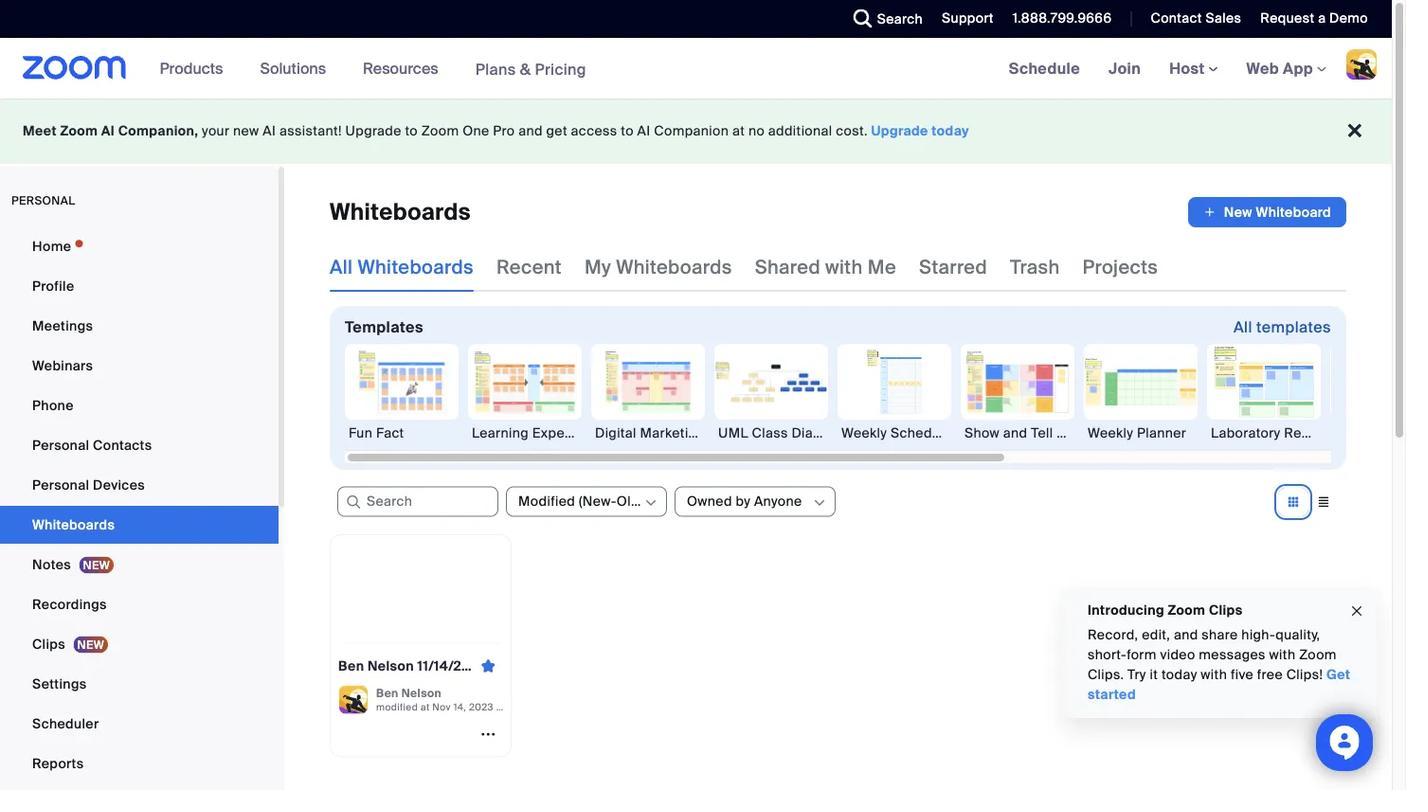 Task type: locate. For each thing, give the bounding box(es) containing it.
at left no
[[732, 122, 745, 140]]

1 horizontal spatial today
[[1162, 666, 1197, 684]]

0 horizontal spatial upgrade
[[345, 122, 401, 140]]

all
[[330, 255, 353, 279], [1234, 317, 1252, 337]]

record, edit, and share high-quality, short-form video messages with zoom clips. try it today with five free clips!
[[1088, 626, 1337, 684]]

profile picture image
[[1346, 49, 1377, 80]]

all up templates
[[330, 255, 353, 279]]

personal down phone
[[32, 436, 89, 454]]

grid mode, selected image
[[1278, 494, 1309, 511]]

zoom logo image
[[23, 56, 127, 80]]

0 horizontal spatial all
[[330, 255, 353, 279]]

1 vertical spatial clips
[[32, 635, 65, 653]]

1 horizontal spatial ben
[[376, 685, 399, 700]]

weekly inside 'button'
[[1088, 424, 1133, 442]]

more options for ben nelson 11/14/2023, 3:34:26 pm image
[[473, 725, 503, 742]]

personal for personal devices
[[32, 476, 89, 494]]

to down resources dropdown button
[[405, 122, 418, 140]]

get started
[[1088, 666, 1351, 704]]

resources
[[363, 58, 438, 78]]

quality,
[[1276, 626, 1320, 644]]

1 ai from the left
[[101, 122, 115, 140]]

laboratory report
[[1211, 424, 1328, 442]]

schedule inside meetings navigation
[[1009, 58, 1080, 78]]

notes link
[[0, 546, 279, 584]]

weekly schedule button
[[838, 344, 952, 442]]

with right 'tell'
[[1057, 424, 1083, 442]]

0 horizontal spatial weekly
[[841, 424, 887, 442]]

get
[[1327, 666, 1351, 684]]

2 horizontal spatial ben
[[510, 701, 528, 713]]

0 horizontal spatial and
[[518, 122, 543, 140]]

and left 'tell'
[[1003, 424, 1027, 442]]

canvas inside button
[[609, 424, 657, 442]]

and up video
[[1174, 626, 1198, 644]]

0 horizontal spatial by
[[496, 701, 507, 713]]

get started link
[[1088, 666, 1351, 704]]

high-
[[1242, 626, 1276, 644]]

ai left companion
[[637, 122, 650, 140]]

show options image
[[643, 495, 659, 510]]

all whiteboards
[[330, 255, 474, 279]]

ben nelson 11/14/2023, 3:34:26 pm application
[[338, 651, 569, 681]]

banner
[[0, 38, 1392, 100]]

by
[[736, 493, 751, 510], [496, 701, 507, 713]]

whiteboards inside whiteboards application
[[330, 198, 471, 227]]

1 horizontal spatial by
[[736, 493, 751, 510]]

zoom up edit,
[[1168, 601, 1206, 619]]

recordings link
[[0, 586, 279, 623]]

request
[[1261, 9, 1315, 27]]

1 vertical spatial and
[[1003, 424, 1027, 442]]

1 vertical spatial schedule
[[891, 424, 952, 442]]

support link
[[928, 0, 998, 38], [942, 9, 994, 27]]

companion,
[[118, 122, 198, 140]]

1 canvas from the left
[[609, 424, 657, 442]]

nelson up nov
[[402, 685, 442, 700]]

0 vertical spatial and
[[518, 122, 543, 140]]

webinars link
[[0, 347, 279, 385]]

zoom inside the record, edit, and share high-quality, short-form video messages with zoom clips. try it today with five free clips!
[[1299, 646, 1337, 664]]

home link
[[0, 227, 279, 265]]

2 horizontal spatial ai
[[637, 122, 650, 140]]

clips up the settings
[[32, 635, 65, 653]]

personal contacts
[[32, 436, 152, 454]]

and left get
[[518, 122, 543, 140]]

web
[[1247, 58, 1279, 78]]

0 vertical spatial all
[[330, 255, 353, 279]]

with left the me
[[825, 255, 863, 279]]

1 weekly from the left
[[841, 424, 887, 442]]

canvas for digital marketing canvas
[[708, 424, 756, 442]]

1 horizontal spatial weekly
[[1088, 424, 1133, 442]]

1 horizontal spatial to
[[621, 122, 634, 140]]

&
[[520, 59, 531, 79]]

show and tell with a twist button
[[961, 344, 1131, 442]]

plans
[[475, 59, 516, 79]]

2 weekly from the left
[[1088, 424, 1133, 442]]

canvas for learning experience canvas
[[609, 424, 657, 442]]

1 vertical spatial at
[[421, 701, 430, 713]]

personal for personal contacts
[[32, 436, 89, 454]]

show options image
[[812, 495, 827, 510]]

my whiteboards
[[585, 255, 732, 279]]

1 horizontal spatial all
[[1234, 317, 1252, 337]]

tabs of all whiteboard page tab list
[[330, 243, 1158, 292]]

0 horizontal spatial at
[[421, 701, 430, 713]]

1 vertical spatial all
[[1234, 317, 1252, 337]]

weekly for weekly schedule
[[841, 424, 887, 442]]

1 vertical spatial nelson
[[402, 685, 442, 700]]

learning experience canvas element
[[468, 424, 657, 442]]

0 horizontal spatial clips
[[32, 635, 65, 653]]

1 vertical spatial today
[[1162, 666, 1197, 684]]

1 horizontal spatial ai
[[263, 122, 276, 140]]

1 personal from the top
[[32, 436, 89, 454]]

modified
[[376, 701, 418, 713]]

at left nov
[[421, 701, 430, 713]]

at inside 'ben nelson modified at nov 14, 2023 by ben nelson'
[[421, 701, 430, 713]]

introducing zoom clips
[[1088, 601, 1243, 619]]

ben up modified
[[376, 685, 399, 700]]

weekly schedule
[[841, 424, 952, 442]]

zoom right meet
[[60, 122, 98, 140]]

1 horizontal spatial a
[[1318, 9, 1326, 27]]

close image
[[1349, 601, 1364, 622]]

2 vertical spatial and
[[1174, 626, 1198, 644]]

a
[[1318, 9, 1326, 27], [1087, 424, 1094, 442]]

1 vertical spatial a
[[1087, 424, 1094, 442]]

by right owned on the bottom of page
[[736, 493, 751, 510]]

banner containing products
[[0, 38, 1392, 100]]

five
[[1231, 666, 1254, 684]]

clips!
[[1287, 666, 1323, 684]]

schedule
[[1009, 58, 1080, 78], [891, 424, 952, 442]]

ben right 2023
[[510, 701, 528, 713]]

canvas inside "button"
[[708, 424, 756, 442]]

personal down personal contacts
[[32, 476, 89, 494]]

personal menu menu
[[0, 227, 279, 785]]

1 horizontal spatial at
[[732, 122, 745, 140]]

0 vertical spatial today
[[932, 122, 969, 140]]

upgrade
[[345, 122, 401, 140], [871, 122, 928, 140]]

all left templates at the top right of page
[[1234, 317, 1252, 337]]

ben up owner: ben nelson icon
[[338, 657, 364, 675]]

weekly inside button
[[841, 424, 887, 442]]

2 canvas from the left
[[708, 424, 756, 442]]

0 vertical spatial schedule
[[1009, 58, 1080, 78]]

0 horizontal spatial a
[[1087, 424, 1094, 442]]

1 vertical spatial by
[[496, 701, 507, 713]]

support
[[942, 9, 994, 27]]

weekly planner
[[1088, 424, 1186, 442]]

web app button
[[1247, 58, 1327, 78]]

whiteboards up all whiteboards
[[330, 198, 471, 227]]

0 horizontal spatial schedule
[[891, 424, 952, 442]]

1 horizontal spatial canvas
[[708, 424, 756, 442]]

ben
[[338, 657, 364, 675], [376, 685, 399, 700], [510, 701, 528, 713]]

recordings
[[32, 596, 107, 613]]

owned
[[687, 493, 732, 510]]

laboratory report button
[[1207, 344, 1328, 442]]

2 horizontal spatial and
[[1174, 626, 1198, 644]]

nov
[[432, 701, 451, 713]]

2 upgrade from the left
[[871, 122, 928, 140]]

ben inside ben nelson 11/14/2023, 3:34:26 pm application
[[338, 657, 364, 675]]

nelson inside application
[[368, 657, 414, 675]]

resources button
[[363, 38, 447, 99]]

reports link
[[0, 745, 279, 783]]

upgrade down product information navigation
[[345, 122, 401, 140]]

personal inside 'link'
[[32, 436, 89, 454]]

contacts
[[93, 436, 152, 454]]

14,
[[454, 701, 466, 713]]

by right 2023
[[496, 701, 507, 713]]

zoom
[[60, 122, 98, 140], [421, 122, 459, 140], [1168, 601, 1206, 619], [1299, 646, 1337, 664]]

whiteboards
[[330, 198, 471, 227], [358, 255, 474, 279], [616, 255, 732, 279], [32, 516, 115, 533]]

whiteboards right my
[[616, 255, 732, 279]]

one
[[463, 122, 489, 140]]

by inside popup button
[[736, 493, 751, 510]]

new
[[233, 122, 259, 140]]

web app
[[1247, 58, 1313, 78]]

form
[[1127, 646, 1157, 664]]

Search text field
[[337, 487, 498, 517]]

schedule down 1.888.799.9666
[[1009, 58, 1080, 78]]

product information navigation
[[146, 38, 601, 100]]

0 vertical spatial a
[[1318, 9, 1326, 27]]

0 vertical spatial ben
[[338, 657, 364, 675]]

nelson down pm
[[531, 701, 564, 713]]

2 personal from the top
[[32, 476, 89, 494]]

a left demo
[[1318, 9, 1326, 27]]

settings
[[32, 675, 87, 693]]

today
[[932, 122, 969, 140], [1162, 666, 1197, 684]]

ai right new
[[263, 122, 276, 140]]

1 vertical spatial personal
[[32, 476, 89, 494]]

started
[[1088, 686, 1136, 704]]

clips up share
[[1209, 601, 1243, 619]]

clips
[[1209, 601, 1243, 619], [32, 635, 65, 653]]

2 to from the left
[[621, 122, 634, 140]]

schedule left show
[[891, 424, 952, 442]]

0 vertical spatial by
[[736, 493, 751, 510]]

0 vertical spatial at
[[732, 122, 745, 140]]

ben for ben nelson modified at nov 14, 2023 by ben nelson
[[376, 685, 399, 700]]

all inside tab list
[[330, 255, 353, 279]]

by inside 'ben nelson modified at nov 14, 2023 by ben nelson'
[[496, 701, 507, 713]]

a left twist
[[1087, 424, 1094, 442]]

demo
[[1329, 9, 1368, 27]]

fun fact element
[[345, 424, 459, 442]]

whiteboards down personal devices
[[32, 516, 115, 533]]

0 horizontal spatial today
[[932, 122, 969, 140]]

2 vertical spatial nelson
[[531, 701, 564, 713]]

1 horizontal spatial upgrade
[[871, 122, 928, 140]]

1 to from the left
[[405, 122, 418, 140]]

0 horizontal spatial to
[[405, 122, 418, 140]]

search button
[[839, 0, 928, 38]]

zoom up "clips!"
[[1299, 646, 1337, 664]]

0 vertical spatial nelson
[[368, 657, 414, 675]]

nelson up modified
[[368, 657, 414, 675]]

templates
[[345, 317, 423, 337]]

all templates button
[[1234, 312, 1331, 342]]

and inside "button"
[[1003, 424, 1027, 442]]

ai left companion,
[[101, 122, 115, 140]]

to right access
[[621, 122, 634, 140]]

0 vertical spatial clips
[[1209, 601, 1243, 619]]

0 horizontal spatial ben
[[338, 657, 364, 675]]

whiteboards inside whiteboards link
[[32, 516, 115, 533]]

0 vertical spatial personal
[[32, 436, 89, 454]]

weekly planner element
[[1084, 424, 1198, 442]]

nelson for modified
[[402, 685, 442, 700]]

1 horizontal spatial schedule
[[1009, 58, 1080, 78]]

companion
[[654, 122, 729, 140]]

laboratory report element
[[1207, 424, 1328, 442]]

upgrade right cost. at the top right
[[871, 122, 928, 140]]

1 vertical spatial ben
[[376, 685, 399, 700]]

sales
[[1206, 9, 1242, 27]]

scheduler
[[32, 715, 99, 732]]

0 horizontal spatial canvas
[[609, 424, 657, 442]]

1 horizontal spatial and
[[1003, 424, 1027, 442]]

request a demo link
[[1246, 0, 1392, 38], [1261, 9, 1368, 27]]

0 horizontal spatial ai
[[101, 122, 115, 140]]

old)
[[617, 493, 643, 510]]

modified
[[518, 493, 575, 510]]

all inside button
[[1234, 317, 1252, 337]]

digital marketing canvas button
[[591, 344, 756, 442]]



Task type: vqa. For each thing, say whether or not it's contained in the screenshot.
"Phone" in Add Phone Number Button
no



Task type: describe. For each thing, give the bounding box(es) containing it.
weekly for weekly planner
[[1088, 424, 1133, 442]]

weekly schedule element
[[838, 424, 952, 442]]

uml class diagram element
[[714, 424, 846, 442]]

meetings navigation
[[995, 38, 1392, 100]]

experience
[[532, 424, 605, 442]]

schedule inside button
[[891, 424, 952, 442]]

today inside the record, edit, and share high-quality, short-form video messages with zoom clips. try it today with five free clips!
[[1162, 666, 1197, 684]]

try
[[1128, 666, 1146, 684]]

host
[[1169, 58, 1209, 78]]

class
[[752, 424, 788, 442]]

host button
[[1169, 58, 1218, 78]]

webinars
[[32, 357, 93, 374]]

record,
[[1088, 626, 1138, 644]]

ben nelson 11/14/2023, 3:34:26 pm, modified at nov 14, 2023 by ben nelson, link, starred element
[[330, 534, 569, 758]]

home
[[32, 237, 71, 255]]

free
[[1257, 666, 1283, 684]]

owned by anyone
[[687, 493, 802, 510]]

3:34:26
[[494, 657, 544, 675]]

edit,
[[1142, 626, 1170, 644]]

video
[[1160, 646, 1195, 664]]

ben nelson 11/14/2023, 3:34:26 pm
[[338, 657, 569, 675]]

zoom left one
[[421, 122, 459, 140]]

search
[[877, 10, 923, 27]]

profile
[[32, 277, 74, 295]]

nelson for 11/14/2023,
[[368, 657, 414, 675]]

products
[[160, 58, 223, 78]]

shared with me
[[755, 255, 896, 279]]

(new-
[[579, 493, 617, 510]]

personal
[[11, 193, 75, 208]]

whiteboards up templates
[[358, 255, 474, 279]]

add image
[[1203, 203, 1216, 222]]

1 horizontal spatial clips
[[1209, 601, 1243, 619]]

1.888.799.9666 button up the join
[[998, 0, 1117, 38]]

phone link
[[0, 387, 279, 424]]

with down messages
[[1201, 666, 1227, 684]]

personal devices
[[32, 476, 145, 494]]

a inside "button"
[[1087, 424, 1094, 442]]

modified (new-old)
[[518, 493, 643, 510]]

1 upgrade from the left
[[345, 122, 401, 140]]

learning experience canvas
[[472, 424, 657, 442]]

digital marketing canvas element
[[591, 424, 756, 442]]

ben for ben nelson 11/14/2023, 3:34:26 pm
[[338, 657, 364, 675]]

all for all whiteboards
[[330, 255, 353, 279]]

whiteboard
[[1256, 203, 1331, 221]]

owned by anyone button
[[687, 488, 811, 516]]

share
[[1202, 626, 1238, 644]]

introducing
[[1088, 601, 1164, 619]]

trash
[[1010, 255, 1060, 279]]

with inside tabs of all whiteboard page tab list
[[825, 255, 863, 279]]

reports
[[32, 755, 84, 772]]

pricing
[[535, 59, 586, 79]]

starred
[[919, 255, 987, 279]]

access
[[571, 122, 617, 140]]

cynefin fra
[[1334, 424, 1406, 442]]

personal devices link
[[0, 466, 279, 504]]

marketing
[[640, 424, 705, 442]]

cynefin framework element
[[1330, 424, 1406, 442]]

twist
[[1098, 424, 1131, 442]]

app
[[1283, 58, 1313, 78]]

report
[[1284, 424, 1328, 442]]

modified (new-old) button
[[518, 488, 643, 516]]

learning
[[472, 424, 529, 442]]

11/14/2023,
[[417, 657, 491, 675]]

it
[[1150, 666, 1158, 684]]

all for all templates
[[1234, 317, 1252, 337]]

solutions
[[260, 58, 326, 78]]

request a demo
[[1261, 9, 1368, 27]]

new
[[1224, 203, 1253, 221]]

with up free at the bottom right of the page
[[1269, 646, 1296, 664]]

3 ai from the left
[[637, 122, 650, 140]]

and inside meet zoom ai companion, footer
[[518, 122, 543, 140]]

meet zoom ai companion, footer
[[0, 99, 1392, 164]]

today inside meet zoom ai companion, footer
[[932, 122, 969, 140]]

fra
[[1387, 424, 1406, 442]]

planner
[[1137, 424, 1186, 442]]

cynefin fra button
[[1330, 344, 1406, 442]]

learning experience canvas button
[[468, 344, 657, 442]]

clips inside 'link'
[[32, 635, 65, 653]]

diagram
[[792, 424, 846, 442]]

with inside "button"
[[1057, 424, 1083, 442]]

weekly planner button
[[1084, 344, 1198, 442]]

at inside meet zoom ai companion, footer
[[732, 122, 745, 140]]

new whiteboard button
[[1188, 197, 1346, 227]]

personal contacts link
[[0, 426, 279, 464]]

1.888.799.9666
[[1013, 9, 1112, 27]]

1.888.799.9666 button up schedule link
[[1013, 9, 1112, 27]]

show and tell with a twist
[[965, 424, 1131, 442]]

meet zoom ai companion, your new ai assistant! upgrade to zoom one pro and get access to ai companion at no additional cost. upgrade today
[[23, 122, 969, 140]]

list mode, not selected image
[[1309, 494, 1339, 511]]

schedule link
[[995, 38, 1094, 99]]

show and tell with a twist element
[[961, 424, 1131, 442]]

2 vertical spatial ben
[[510, 701, 528, 713]]

owner: ben nelson image
[[338, 685, 369, 715]]

whiteboards link
[[0, 506, 279, 544]]

and inside the record, edit, and share high-quality, short-form video messages with zoom clips. try it today with five free clips!
[[1174, 626, 1198, 644]]

scheduler link
[[0, 705, 279, 743]]

phone
[[32, 397, 74, 414]]

meet
[[23, 122, 57, 140]]

digital marketing canvas
[[595, 424, 756, 442]]

templates
[[1256, 317, 1331, 337]]

clips link
[[0, 625, 279, 663]]

click to unstar the whiteboard ben nelson 11/14/2023, 3:34:26 pm image
[[473, 657, 503, 675]]

profile link
[[0, 267, 279, 305]]

show
[[965, 424, 1000, 442]]

all templates
[[1234, 317, 1331, 337]]

contact
[[1151, 9, 1202, 27]]

whiteboards application
[[330, 197, 1346, 227]]

2 ai from the left
[[263, 122, 276, 140]]

products button
[[160, 38, 232, 99]]

fun fact button
[[345, 344, 459, 442]]

notes
[[32, 556, 71, 573]]

anyone
[[754, 493, 802, 510]]

plans & pricing
[[475, 59, 586, 79]]

additional
[[768, 122, 832, 140]]

contact sales
[[1151, 9, 1242, 27]]

your
[[202, 122, 230, 140]]

cynefin
[[1334, 424, 1383, 442]]



